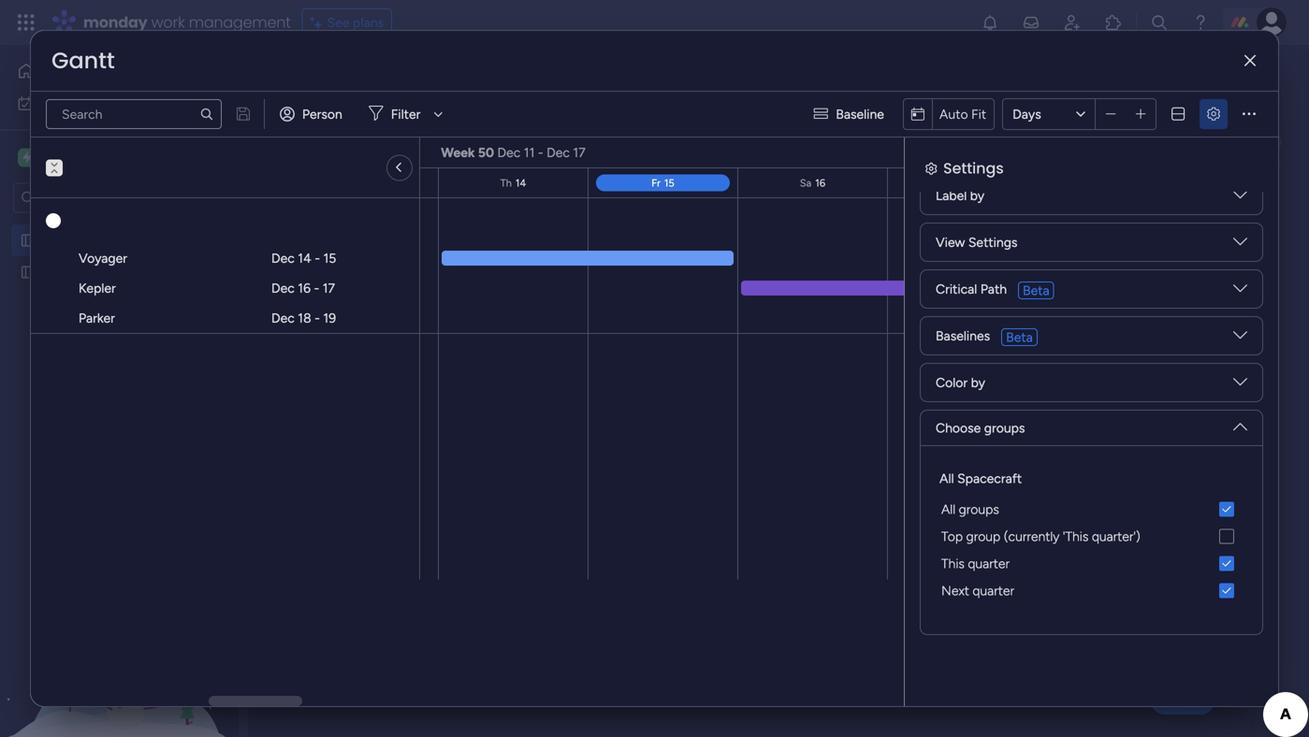 Task type: describe. For each thing, give the bounding box(es) containing it.
dec right 11
[[547, 145, 570, 160]]

see plans
[[327, 15, 384, 30]]

more dots image
[[1243, 107, 1256, 121]]

type
[[360, 101, 387, 116]]

group
[[966, 529, 1001, 545]]

path
[[980, 281, 1007, 297]]

- for 15
[[315, 250, 320, 266]]

new board
[[44, 264, 109, 280]]

main table button
[[284, 127, 389, 157]]

quarter')
[[1092, 529, 1140, 545]]

add
[[445, 184, 469, 200]]

11
[[524, 145, 535, 160]]

week
[[441, 145, 475, 160]]

quarter for this quarter
[[968, 556, 1010, 572]]

50
[[478, 145, 494, 160]]

next
[[941, 583, 969, 599]]

by for color by
[[971, 375, 985, 391]]

sa
[[800, 177, 812, 189]]

v2 today image
[[911, 107, 924, 121]]

all spacecraft element containing top group (currently 'this quarter')
[[936, 523, 1247, 550]]

notifications image
[[981, 13, 999, 32]]

critical
[[936, 281, 977, 297]]

all spacecraft heading
[[939, 469, 1022, 488]]

all up manage
[[284, 63, 312, 94]]

any
[[336, 101, 357, 116]]

fit
[[971, 106, 986, 122]]

14 for dec
[[298, 250, 311, 266]]

stands.
[[842, 101, 884, 116]]

next quarter
[[941, 583, 1014, 599]]

voyager
[[79, 250, 127, 266]]

sa 16
[[800, 177, 825, 189]]

manage
[[286, 101, 333, 116]]

'this
[[1063, 529, 1089, 545]]

new for new board
[[44, 264, 71, 280]]

main
[[313, 134, 341, 150]]

main table
[[313, 134, 375, 150]]

beta for critical path
[[1023, 283, 1050, 298]]

search image
[[199, 107, 214, 122]]

1 vertical spatial filter button
[[707, 177, 795, 207]]

inbox image
[[1022, 13, 1041, 32]]

lottie animation element
[[0, 548, 239, 737]]

2 of from the left
[[712, 101, 724, 116]]

project.
[[406, 101, 451, 116]]

color by
[[936, 375, 985, 391]]

days
[[1013, 106, 1041, 122]]

see more
[[853, 100, 909, 116]]

calendar button
[[451, 127, 531, 157]]

angle down image
[[380, 185, 389, 199]]

project
[[322, 184, 364, 200]]

top group (currently 'this quarter')
[[941, 529, 1140, 545]]

Filter dashboard by text search field
[[46, 99, 222, 129]]

by for label by
[[970, 188, 985, 204]]

0 vertical spatial settings
[[943, 158, 1004, 179]]

2 vertical spatial all spacecraft
[[939, 471, 1022, 487]]

1 vertical spatial spacecraft
[[62, 233, 127, 248]]

v2 split view image
[[1172, 107, 1185, 121]]

more
[[879, 100, 909, 116]]

Search field
[[553, 179, 609, 205]]

see for see more
[[853, 100, 876, 116]]

16 for sa
[[815, 177, 825, 189]]

autopilot image
[[1145, 129, 1161, 153]]

table
[[344, 134, 375, 150]]

new project
[[291, 184, 364, 200]]

gantt for gantt button
[[403, 134, 437, 150]]

work for monday
[[151, 12, 185, 33]]

workspace image
[[23, 147, 32, 168]]

dapulse dropdown down arrow image for label by
[[1233, 188, 1247, 209]]

baseline button
[[806, 99, 895, 129]]

all inside heading
[[939, 471, 954, 487]]

0 horizontal spatial filter
[[391, 106, 420, 122]]

this
[[941, 556, 965, 572]]

0 vertical spatial arrow down image
[[427, 103, 449, 125]]

1 vertical spatial settings
[[968, 234, 1018, 250]]

auto
[[939, 106, 968, 122]]

beta for baselines
[[1006, 329, 1033, 345]]

auto fit
[[939, 106, 986, 122]]

dapulse dropdown down arrow image for by
[[1233, 375, 1247, 396]]

calendar
[[465, 134, 517, 150]]

0 horizontal spatial 15
[[323, 250, 336, 266]]

manage any type of project. assign owners, set timelines and keep track of where your project stands.
[[286, 101, 884, 116]]

see more link
[[852, 98, 911, 117]]

see for see plans
[[327, 15, 350, 30]]

main
[[43, 149, 82, 167]]

list box containing all spacecraft
[[0, 221, 239, 541]]

new for new project
[[291, 184, 318, 200]]

noah lott image
[[1257, 7, 1287, 37]]

my work button
[[11, 88, 201, 118]]

select product image
[[17, 13, 36, 32]]

1 horizontal spatial spacecraft
[[317, 63, 441, 94]]

management
[[189, 12, 291, 33]]

mo
[[51, 177, 65, 189]]

person for the bottom person popup button
[[650, 184, 690, 200]]

apps image
[[1104, 13, 1123, 32]]

1 horizontal spatial all spacecraft
[[284, 63, 441, 94]]

1 vertical spatial filter
[[737, 184, 766, 200]]

2 dapulse dropdown down arrow image from the top
[[1233, 328, 1247, 349]]

1 vertical spatial arrow down image
[[773, 181, 795, 203]]

dapulse dropdown down arrow image for critical path
[[1233, 282, 1247, 303]]

dapulse dropdown down arrow image for groups
[[1233, 413, 1247, 434]]

help
[[1166, 690, 1200, 709]]

your
[[767, 101, 793, 116]]

dec for dec 14 - 15
[[271, 250, 295, 266]]

choose
[[936, 420, 981, 436]]

auto fit button
[[932, 99, 994, 129]]

16 for dec
[[298, 280, 311, 296]]

help button
[[1150, 684, 1216, 715]]

all up top
[[941, 502, 956, 517]]

add view image
[[542, 135, 550, 149]]

angle right image
[[398, 160, 401, 176]]

gantt for gantt field on the left of page
[[51, 45, 115, 76]]

monday work management
[[83, 12, 291, 33]]

gantt button
[[389, 127, 451, 157]]

groups for choose groups
[[984, 420, 1025, 436]]

work for my
[[62, 95, 91, 111]]

label by
[[936, 188, 985, 204]]

person for person popup button to the top
[[302, 106, 342, 122]]



Task type: locate. For each thing, give the bounding box(es) containing it.
gantt inside button
[[403, 134, 437, 150]]

my work
[[41, 95, 91, 111]]

19
[[323, 310, 336, 326]]

work right monday on the top
[[151, 12, 185, 33]]

- down dec 14 - 15
[[314, 280, 319, 296]]

color
[[936, 375, 968, 391]]

see inside button
[[327, 15, 350, 30]]

v2 search image
[[540, 182, 553, 203]]

of right track
[[712, 101, 724, 116]]

all right public board "image"
[[44, 233, 59, 248]]

1 horizontal spatial of
[[712, 101, 724, 116]]

dec 16 - 17
[[271, 280, 335, 296]]

2 dapulse dropdown down arrow image from the top
[[1233, 282, 1247, 303]]

0 horizontal spatial of
[[390, 101, 403, 116]]

lottie animation image
[[0, 548, 239, 737]]

settings right view
[[968, 234, 1018, 250]]

filter left the sa
[[737, 184, 766, 200]]

and
[[623, 101, 645, 116]]

dapulse dropdown down arrow image
[[1233, 188, 1247, 209], [1233, 282, 1247, 303]]

automate
[[1168, 134, 1227, 150]]

0 vertical spatial all spacecraft
[[284, 63, 441, 94]]

board activity image
[[1113, 67, 1135, 90]]

14 for th
[[516, 177, 526, 189]]

label
[[936, 188, 967, 204]]

see plans button
[[302, 8, 392, 36]]

home
[[43, 63, 79, 79]]

v2 plus image
[[1136, 107, 1146, 121]]

top
[[941, 529, 963, 545]]

0 horizontal spatial all spacecraft
[[44, 233, 127, 248]]

of
[[390, 101, 403, 116], [712, 101, 724, 116]]

- up dec 16 - 17
[[315, 250, 320, 266]]

new right "private board" "icon"
[[44, 264, 71, 280]]

groups
[[984, 420, 1025, 436], [959, 502, 999, 517]]

all spacecraft element up 'this at the right of the page
[[936, 496, 1247, 523]]

0 horizontal spatial new
[[44, 264, 71, 280]]

2 all spacecraft group from the top
[[936, 550, 1247, 604]]

my
[[41, 95, 59, 111]]

1 vertical spatial groups
[[959, 502, 999, 517]]

0 vertical spatial by
[[970, 188, 985, 204]]

filter button left the sa
[[707, 177, 795, 207]]

dapulse dropdown down arrow image
[[1233, 235, 1247, 256], [1233, 328, 1247, 349], [1233, 375, 1247, 396], [1233, 413, 1247, 434]]

monday
[[83, 12, 147, 33]]

1 of from the left
[[390, 101, 403, 116]]

1 horizontal spatial arrow down image
[[773, 181, 795, 203]]

spacecraft up the all groups
[[957, 471, 1022, 487]]

14 right th
[[516, 177, 526, 189]]

person button right search field
[[620, 177, 701, 207]]

list box
[[0, 221, 239, 541]]

help image
[[1191, 13, 1210, 32]]

dec left 18
[[271, 310, 295, 326]]

filter
[[391, 106, 420, 122], [737, 184, 766, 200]]

beta
[[1023, 283, 1050, 298], [1006, 329, 1033, 345]]

0 vertical spatial filter button
[[361, 99, 449, 129]]

all spacecraft element containing all groups
[[936, 496, 1247, 523]]

dec for dec 18 - 19
[[271, 310, 295, 326]]

1 horizontal spatial see
[[853, 100, 876, 116]]

- right 11
[[538, 145, 543, 160]]

0 vertical spatial see
[[327, 15, 350, 30]]

1 vertical spatial 16
[[298, 280, 311, 296]]

v2 settings line image
[[1207, 107, 1220, 121]]

choose groups
[[936, 420, 1025, 436]]

groups right choose
[[984, 420, 1025, 436]]

all spacecraft group containing all spacecraft
[[936, 469, 1247, 604]]

17 up 19
[[323, 280, 335, 296]]

all
[[284, 63, 312, 94], [44, 233, 59, 248], [939, 471, 954, 487], [941, 502, 956, 517]]

Search in workspace field
[[39, 187, 156, 209]]

th
[[500, 177, 512, 189]]

1 horizontal spatial 14
[[516, 177, 526, 189]]

18
[[298, 310, 311, 326]]

16 up 18
[[298, 280, 311, 296]]

next quarter option
[[936, 577, 1247, 604]]

1 horizontal spatial person
[[650, 184, 690, 200]]

3 dapulse dropdown down arrow image from the top
[[1233, 375, 1247, 396]]

1 vertical spatial 17
[[323, 280, 335, 296]]

0 horizontal spatial filter button
[[361, 99, 449, 129]]

v2 minus image
[[1106, 107, 1116, 121]]

new inside button
[[291, 184, 318, 200]]

groups for all groups
[[959, 502, 999, 517]]

by right label
[[970, 188, 985, 204]]

timelines
[[567, 101, 620, 116]]

work
[[151, 12, 185, 33], [62, 95, 91, 111]]

2 all spacecraft element from the top
[[936, 523, 1247, 550]]

1 horizontal spatial person button
[[620, 177, 701, 207]]

- for 17
[[314, 280, 319, 296]]

baseline
[[836, 106, 884, 122]]

all spacecraft
[[284, 63, 441, 94], [44, 233, 127, 248], [939, 471, 1022, 487]]

new
[[291, 184, 318, 200], [44, 264, 71, 280]]

-
[[538, 145, 543, 160], [315, 250, 320, 266], [314, 280, 319, 296], [315, 310, 320, 326]]

groups up group
[[959, 502, 999, 517]]

1 horizontal spatial filter button
[[707, 177, 795, 207]]

keep
[[648, 101, 676, 116]]

dapulse x slim image
[[1244, 54, 1256, 68]]

1 all spacecraft element from the top
[[936, 496, 1247, 523]]

- for 19
[[315, 310, 320, 326]]

arrow down image left the sa
[[773, 181, 795, 203]]

private board image
[[20, 263, 37, 281]]

15 up dec 16 - 17
[[323, 250, 336, 266]]

dec up dec 16 - 17
[[271, 250, 295, 266]]

gantt up my work
[[51, 45, 115, 76]]

1 vertical spatial dapulse dropdown down arrow image
[[1233, 282, 1247, 303]]

Gantt field
[[47, 45, 120, 76]]

0 vertical spatial person
[[302, 106, 342, 122]]

1 all spacecraft group from the top
[[936, 469, 1247, 604]]

track
[[679, 101, 709, 116]]

0 vertical spatial 16
[[815, 177, 825, 189]]

beta right the path
[[1023, 283, 1050, 298]]

0 vertical spatial groups
[[984, 420, 1025, 436]]

work right my
[[62, 95, 91, 111]]

this quarter
[[941, 556, 1010, 572]]

where
[[728, 101, 764, 116]]

search everything image
[[1150, 13, 1169, 32]]

all spacecraft element up next quarter option
[[936, 523, 1247, 550]]

all spacecraft up type
[[284, 63, 441, 94]]

widget
[[473, 184, 513, 200]]

kepler
[[79, 280, 116, 296]]

fr
[[652, 177, 660, 189]]

dapulse dropdown down arrow image for settings
[[1233, 235, 1247, 256]]

arrow down image
[[427, 103, 449, 125], [773, 181, 795, 203]]

0 horizontal spatial work
[[62, 95, 91, 111]]

workspace selection element
[[18, 146, 85, 171]]

1 vertical spatial 15
[[323, 250, 336, 266]]

dec up dec 18 - 19
[[271, 280, 295, 296]]

0 vertical spatial work
[[151, 12, 185, 33]]

work inside button
[[62, 95, 91, 111]]

1 vertical spatial by
[[971, 375, 985, 391]]

set
[[545, 101, 564, 116]]

1 dapulse dropdown down arrow image from the top
[[1233, 188, 1247, 209]]

new left project
[[291, 184, 318, 200]]

0 horizontal spatial 16
[[298, 280, 311, 296]]

1 vertical spatial 14
[[298, 250, 311, 266]]

home button
[[11, 56, 201, 86]]

view settings
[[936, 234, 1018, 250]]

dec
[[497, 145, 521, 160], [547, 145, 570, 160], [271, 250, 295, 266], [271, 280, 295, 296], [271, 310, 295, 326]]

dec 14 - 15
[[271, 250, 336, 266]]

1 vertical spatial see
[[853, 100, 876, 116]]

0 vertical spatial dapulse dropdown down arrow image
[[1233, 188, 1247, 209]]

dec left 11
[[497, 145, 521, 160]]

collapse board header image
[[1261, 135, 1276, 150]]

(currently
[[1004, 529, 1060, 545]]

workspace image
[[18, 147, 36, 168]]

1 horizontal spatial work
[[151, 12, 185, 33]]

v2 collapse up image
[[46, 166, 63, 178]]

new inside list box
[[44, 264, 71, 280]]

0 vertical spatial 14
[[516, 177, 526, 189]]

project
[[796, 101, 839, 116]]

0 horizontal spatial 14
[[298, 250, 311, 266]]

this quarter option
[[936, 550, 1247, 577]]

person
[[302, 106, 342, 122], [650, 184, 690, 200]]

view
[[936, 234, 965, 250]]

spacecraft up voyager in the top left of the page
[[62, 233, 127, 248]]

plans
[[353, 15, 384, 30]]

all groups
[[941, 502, 999, 517]]

1 horizontal spatial new
[[291, 184, 318, 200]]

1 vertical spatial all spacecraft
[[44, 233, 127, 248]]

settings down "dapulse integrations" icon
[[943, 158, 1004, 179]]

gantt down project.
[[403, 134, 437, 150]]

0 horizontal spatial see
[[327, 15, 350, 30]]

1 vertical spatial beta
[[1006, 329, 1033, 345]]

17
[[573, 145, 586, 160], [323, 280, 335, 296]]

dec 18 - 19
[[271, 310, 336, 326]]

1 vertical spatial new
[[44, 264, 71, 280]]

0 vertical spatial beta
[[1023, 283, 1050, 298]]

quarter down this quarter
[[973, 583, 1014, 599]]

arrow down image up gantt button
[[427, 103, 449, 125]]

1 horizontal spatial 17
[[573, 145, 586, 160]]

15 right fr
[[664, 177, 674, 189]]

integrate
[[981, 134, 1034, 150]]

spacecraft inside heading
[[957, 471, 1022, 487]]

17 right add view image
[[573, 145, 586, 160]]

by
[[970, 188, 985, 204], [971, 375, 985, 391]]

1 dapulse dropdown down arrow image from the top
[[1233, 235, 1247, 256]]

see
[[327, 15, 350, 30], [853, 100, 876, 116]]

16
[[815, 177, 825, 189], [298, 280, 311, 296]]

0 vertical spatial 17
[[573, 145, 586, 160]]

baselines
[[936, 328, 990, 344]]

1 horizontal spatial filter
[[737, 184, 766, 200]]

public board image
[[20, 232, 37, 249]]

4 dapulse dropdown down arrow image from the top
[[1233, 413, 1247, 434]]

1 vertical spatial quarter
[[973, 583, 1014, 599]]

new project button
[[284, 177, 371, 207]]

All Spacecraft field
[[280, 63, 446, 94]]

all up the all groups
[[939, 471, 954, 487]]

14
[[516, 177, 526, 189], [298, 250, 311, 266]]

1 horizontal spatial gantt
[[403, 134, 437, 150]]

0 horizontal spatial person button
[[272, 99, 354, 129]]

parker
[[79, 310, 115, 326]]

2 horizontal spatial all spacecraft
[[939, 471, 1022, 487]]

filter button
[[361, 99, 449, 129], [707, 177, 795, 207]]

0 vertical spatial filter
[[391, 106, 420, 122]]

0 vertical spatial new
[[291, 184, 318, 200]]

dapulse integrations image
[[959, 135, 973, 149]]

person up main
[[302, 106, 342, 122]]

0 vertical spatial 15
[[664, 177, 674, 189]]

option
[[0, 224, 239, 227]]

all spacecraft up voyager in the top left of the page
[[44, 233, 127, 248]]

0 horizontal spatial 17
[[323, 280, 335, 296]]

- left 19
[[315, 310, 320, 326]]

main button
[[13, 142, 186, 174]]

16 right the sa
[[815, 177, 825, 189]]

week 50 dec 11 - dec 17
[[441, 145, 586, 160]]

person button up main
[[272, 99, 354, 129]]

0 vertical spatial spacecraft
[[317, 63, 441, 94]]

invite members image
[[1063, 13, 1082, 32]]

beta down the path
[[1006, 329, 1033, 345]]

None search field
[[46, 99, 222, 129]]

1 vertical spatial work
[[62, 95, 91, 111]]

all spacecraft element
[[936, 496, 1247, 523], [936, 523, 1247, 550]]

filter up gantt button
[[391, 106, 420, 122]]

all spacecraft group containing this quarter
[[936, 550, 1247, 604]]

2 vertical spatial spacecraft
[[957, 471, 1022, 487]]

0 vertical spatial quarter
[[968, 556, 1010, 572]]

0 vertical spatial gantt
[[51, 45, 115, 76]]

spacecraft
[[317, 63, 441, 94], [62, 233, 127, 248], [957, 471, 1022, 487]]

by right color
[[971, 375, 985, 391]]

v2 collapse down image
[[46, 153, 63, 165]]

quarter down group
[[968, 556, 1010, 572]]

1 vertical spatial person button
[[620, 177, 701, 207]]

0 horizontal spatial person
[[302, 106, 342, 122]]

1 horizontal spatial 15
[[664, 177, 674, 189]]

0 horizontal spatial spacecraft
[[62, 233, 127, 248]]

1 horizontal spatial 16
[[815, 177, 825, 189]]

all spacecraft up the all groups
[[939, 471, 1022, 487]]

1 vertical spatial gantt
[[403, 134, 437, 150]]

critical path
[[936, 281, 1007, 297]]

spacecraft up type
[[317, 63, 441, 94]]

board
[[75, 264, 109, 280]]

owners,
[[497, 101, 542, 116]]

of right type
[[390, 101, 403, 116]]

2 horizontal spatial spacecraft
[[957, 471, 1022, 487]]

add widget
[[445, 184, 513, 200]]

1 vertical spatial person
[[650, 184, 690, 200]]

assign
[[454, 101, 493, 116]]

quarter for next quarter
[[973, 583, 1014, 599]]

0 horizontal spatial gantt
[[51, 45, 115, 76]]

filter button up table
[[361, 99, 449, 129]]

fr 15
[[652, 177, 674, 189]]

add widget button
[[411, 177, 522, 207]]

0 horizontal spatial arrow down image
[[427, 103, 449, 125]]

all spacecraft group
[[936, 469, 1247, 604], [936, 550, 1247, 604]]

14 up dec 16 - 17
[[298, 250, 311, 266]]

dec for dec 16 - 17
[[271, 280, 295, 296]]

person down keep
[[650, 184, 690, 200]]

th 14
[[500, 177, 526, 189]]

all spacecraft inside list box
[[44, 233, 127, 248]]

0 vertical spatial person button
[[272, 99, 354, 129]]



Task type: vqa. For each thing, say whether or not it's contained in the screenshot.
topmost Person popup button
yes



